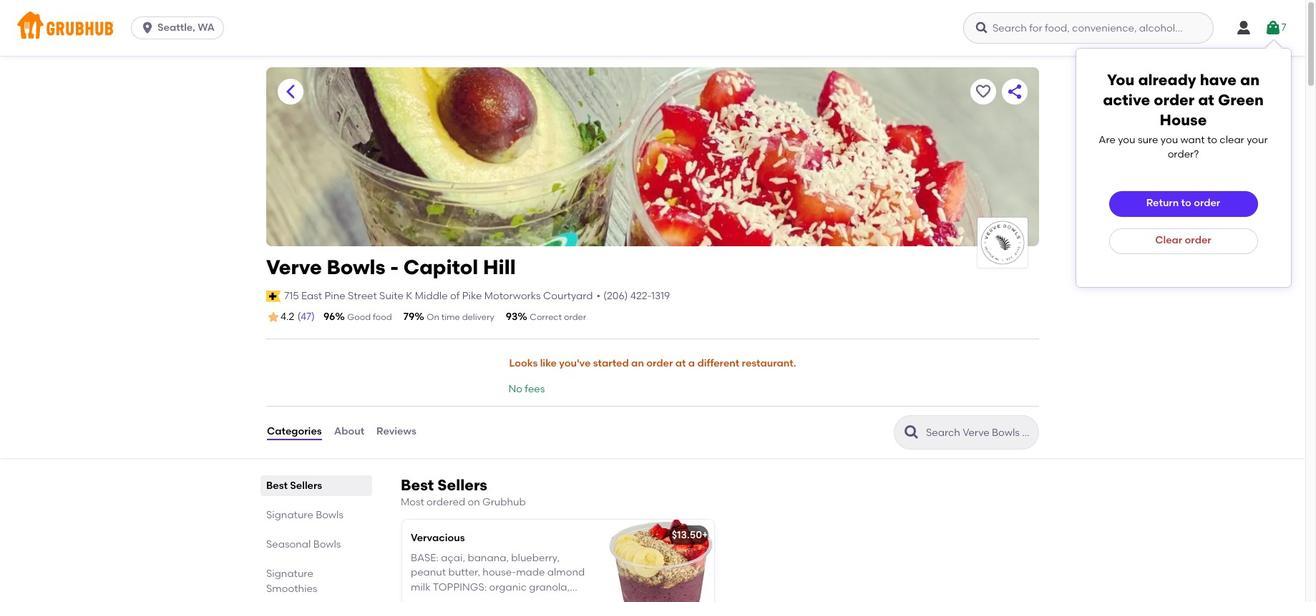 Task type: vqa. For each thing, say whether or not it's contained in the screenshot.
clear
yes



Task type: locate. For each thing, give the bounding box(es) containing it.
street
[[348, 290, 377, 302]]

1 horizontal spatial to
[[1208, 134, 1218, 146]]

smoothies
[[266, 582, 317, 595]]

• (206) 422-1319
[[597, 290, 670, 302]]

signature for signature smoothies
[[266, 567, 313, 580]]

best up signature bowls
[[266, 479, 288, 492]]

1 vertical spatial at
[[676, 357, 686, 370]]

1 horizontal spatial svg image
[[975, 21, 989, 35]]

subscription pass image
[[266, 291, 281, 302]]

svg image inside "seattle, wa" button
[[140, 21, 155, 35]]

made
[[516, 567, 545, 579]]

0 vertical spatial banana,
[[468, 552, 509, 564]]

at down have
[[1199, 91, 1215, 109]]

bowls up the street
[[327, 255, 386, 279]]

1 horizontal spatial at
[[1199, 91, 1215, 109]]

signature up smoothies
[[266, 567, 313, 580]]

signature inside signature smoothies
[[266, 567, 313, 580]]

at for started
[[676, 357, 686, 370]]

2 svg image from the left
[[1265, 19, 1282, 37]]

seasonal bowls
[[266, 538, 341, 550]]

?
[[1194, 148, 1199, 161]]

0 horizontal spatial best
[[266, 479, 288, 492]]

bowls down signature bowls
[[313, 538, 341, 550]]

looks like you've started an order at a different restaurant.
[[509, 357, 796, 370]]

0 vertical spatial signature
[[266, 509, 313, 521]]

0 vertical spatial an
[[1241, 71, 1260, 89]]

to right "return"
[[1182, 197, 1192, 209]]

signature smoothies
[[266, 567, 317, 595]]

best inside best sellers most ordered on grubhub
[[401, 476, 434, 494]]

0 horizontal spatial an
[[632, 357, 644, 370]]

1 horizontal spatial an
[[1241, 71, 1260, 89]]

best sellers most ordered on grubhub
[[401, 476, 526, 508]]

1 svg image from the left
[[1236, 19, 1253, 37]]

base:
[[411, 552, 439, 564]]

1 vertical spatial signature
[[266, 567, 313, 580]]

0 horizontal spatial banana,
[[411, 596, 452, 602]]

7 button
[[1265, 15, 1287, 41]]

715 east pine street suite k middle of pike motorworks courtyard button
[[284, 288, 594, 304]]

svg image up save this restaurant button
[[975, 21, 989, 35]]

pike
[[462, 290, 482, 302]]

you
[[1108, 71, 1135, 89]]

sure
[[1138, 134, 1159, 146]]

1 signature from the top
[[266, 509, 313, 521]]

1 vertical spatial bowls
[[316, 509, 344, 521]]

1319
[[652, 290, 670, 302]]

715
[[284, 290, 299, 302]]

Search for food, convenience, alcohol... search field
[[964, 12, 1214, 44]]

0 horizontal spatial svg image
[[1236, 19, 1253, 37]]

0 horizontal spatial you
[[1118, 134, 1136, 146]]

best up 'most'
[[401, 476, 434, 494]]

bowls for seasonal
[[313, 538, 341, 550]]

granola,
[[529, 581, 570, 593]]

1 horizontal spatial best
[[401, 476, 434, 494]]

best sellers
[[266, 479, 322, 492]]

at left a
[[676, 357, 686, 370]]

$13.50 +
[[672, 529, 708, 541]]

-
[[390, 255, 399, 279]]

reviews button
[[376, 406, 417, 458]]

best
[[401, 476, 434, 494], [266, 479, 288, 492]]

1 horizontal spatial you
[[1161, 134, 1179, 146]]

0 horizontal spatial to
[[1182, 197, 1192, 209]]

(206) 422-1319 button
[[604, 289, 670, 304]]

0 vertical spatial bowls
[[327, 255, 386, 279]]

to right want at the right of the page
[[1208, 134, 1218, 146]]

order down already
[[1154, 91, 1195, 109]]

2 you from the left
[[1161, 134, 1179, 146]]

an right started
[[632, 357, 644, 370]]

courtyard
[[543, 290, 593, 302]]

tooltip
[[1076, 40, 1291, 287]]

bowls
[[327, 255, 386, 279], [316, 509, 344, 521], [313, 538, 341, 550]]

seattle, wa
[[158, 21, 215, 34]]

on
[[427, 312, 439, 322]]

best for best sellers
[[266, 479, 288, 492]]

no fees
[[509, 383, 545, 395]]

order down courtyard at the left of the page
[[564, 312, 587, 322]]

1 vertical spatial an
[[632, 357, 644, 370]]

of
[[450, 290, 460, 302]]

bowls for signature
[[316, 509, 344, 521]]

svg image left seattle,
[[140, 21, 155, 35]]

1 you from the left
[[1118, 134, 1136, 146]]

an up green
[[1241, 71, 1260, 89]]

svg image
[[140, 21, 155, 35], [975, 21, 989, 35]]

vervacious
[[411, 532, 465, 544]]

0 horizontal spatial svg image
[[140, 21, 155, 35]]

house-
[[483, 567, 516, 579]]

2 signature from the top
[[266, 567, 313, 580]]

your
[[1247, 134, 1268, 146]]

1 vertical spatial banana,
[[411, 596, 452, 602]]

clear order
[[1156, 234, 1212, 247]]

sellers
[[438, 476, 488, 494], [290, 479, 322, 492]]

hill
[[483, 255, 516, 279]]

wa
[[198, 21, 215, 34]]

delivery
[[462, 312, 495, 322]]

no
[[509, 383, 523, 395]]

order inside you already have an active order at
[[1154, 91, 1195, 109]]

sellers inside best sellers most ordered on grubhub
[[438, 476, 488, 494]]

on
[[468, 496, 480, 508]]

a
[[689, 357, 695, 370]]

0 horizontal spatial sellers
[[290, 479, 322, 492]]

to
[[1208, 134, 1218, 146], [1182, 197, 1192, 209]]

best for best sellers most ordered on grubhub
[[401, 476, 434, 494]]

422-
[[631, 290, 652, 302]]

green house
[[1160, 91, 1264, 129]]

seattle, wa button
[[131, 16, 230, 39]]

fees
[[525, 383, 545, 395]]

almond
[[548, 567, 585, 579]]

7
[[1282, 21, 1287, 34]]

main navigation navigation
[[0, 0, 1306, 56]]

1 vertical spatial to
[[1182, 197, 1192, 209]]

green
[[1218, 91, 1264, 109]]

search icon image
[[904, 424, 921, 441]]

at
[[1199, 91, 1215, 109], [676, 357, 686, 370]]

signature up seasonal
[[266, 509, 313, 521]]

at inside you already have an active order at
[[1199, 91, 1215, 109]]

1 svg image from the left
[[140, 21, 155, 35]]

0 vertical spatial at
[[1199, 91, 1215, 109]]

banana, up house-
[[468, 552, 509, 564]]

sellers up signature bowls
[[290, 479, 322, 492]]

blueberry,
[[511, 552, 560, 564]]

house
[[1160, 111, 1207, 129]]

you right sure
[[1161, 134, 1179, 146]]

you
[[1118, 134, 1136, 146], [1161, 134, 1179, 146]]

2 vertical spatial bowls
[[313, 538, 341, 550]]

seattle,
[[158, 21, 195, 34]]

you already have an active order at
[[1103, 71, 1260, 109]]

at inside button
[[676, 357, 686, 370]]

you right are
[[1118, 134, 1136, 146]]

want
[[1181, 134, 1205, 146]]

0 horizontal spatial at
[[676, 357, 686, 370]]

order down want at the right of the page
[[1168, 148, 1194, 161]]

are you sure you want to clear your order
[[1099, 134, 1268, 161]]

4.2
[[281, 311, 295, 323]]

different
[[698, 357, 740, 370]]

signature
[[266, 509, 313, 521], [266, 567, 313, 580]]

svg image
[[1236, 19, 1253, 37], [1265, 19, 1282, 37]]

signature for signature bowls
[[266, 509, 313, 521]]

$13.50
[[672, 529, 702, 541]]

bowls up 'seasonal bowls'
[[316, 509, 344, 521]]

1 horizontal spatial sellers
[[438, 476, 488, 494]]

1 horizontal spatial svg image
[[1265, 19, 1282, 37]]

motorworks
[[485, 290, 541, 302]]

sellers up on
[[438, 476, 488, 494]]

ordered
[[427, 496, 465, 508]]

order inside are you sure you want to clear your order
[[1168, 148, 1194, 161]]

banana, down milk at the bottom left
[[411, 596, 452, 602]]

0 vertical spatial to
[[1208, 134, 1218, 146]]

have
[[1200, 71, 1237, 89]]



Task type: describe. For each thing, give the bounding box(es) containing it.
east
[[301, 290, 322, 302]]

an inside you already have an active order at
[[1241, 71, 1260, 89]]

+
[[702, 529, 708, 541]]

share icon image
[[1007, 83, 1024, 100]]

clear
[[1156, 234, 1183, 247]]

strawberry,
[[455, 596, 509, 602]]

order up clear order
[[1194, 197, 1221, 209]]

(206)
[[604, 290, 628, 302]]

verve bowls - capitol hill logo image
[[978, 218, 1028, 268]]

verve
[[266, 255, 322, 279]]

verve bowls - capitol hill
[[266, 255, 516, 279]]

base: açai, banana, blueberry, peanut butter, house-made almond milk  toppings: organic granola, banana, strawberry, crus
[[411, 552, 585, 602]]

caret left icon image
[[282, 83, 299, 100]]

sellers for best sellers most ordered on grubhub
[[438, 476, 488, 494]]

butter,
[[449, 567, 480, 579]]

grubhub
[[483, 496, 526, 508]]

pine
[[325, 290, 346, 302]]

restaurant.
[[742, 357, 796, 370]]

correct
[[530, 312, 562, 322]]

star icon image
[[266, 310, 281, 324]]

svg image inside 7 button
[[1265, 19, 1282, 37]]

vervacious image
[[607, 520, 714, 602]]

an inside button
[[632, 357, 644, 370]]

to inside "return to order" button
[[1182, 197, 1192, 209]]

you've
[[559, 357, 591, 370]]

at for an
[[1199, 91, 1215, 109]]

reviews
[[377, 426, 417, 438]]

k
[[406, 290, 413, 302]]

79
[[404, 311, 415, 323]]

(47)
[[297, 311, 315, 323]]

most
[[401, 496, 424, 508]]

are
[[1099, 134, 1116, 146]]

save this restaurant button
[[971, 79, 997, 105]]

middle
[[415, 290, 448, 302]]

order right clear at right top
[[1185, 234, 1212, 247]]

save this restaurant image
[[975, 83, 992, 100]]

about
[[334, 426, 364, 438]]

bowls for verve
[[327, 255, 386, 279]]

tooltip containing you already have an active order at
[[1076, 40, 1291, 287]]

açai,
[[441, 552, 465, 564]]

96
[[324, 311, 335, 323]]

clear order button
[[1109, 228, 1258, 254]]

categories button
[[266, 406, 323, 458]]

to inside are you sure you want to clear your order
[[1208, 134, 1218, 146]]

looks
[[509, 357, 538, 370]]

categories
[[267, 426, 322, 438]]

capitol
[[404, 255, 478, 279]]

already
[[1139, 71, 1197, 89]]

Search Verve Bowls - Capitol Hill search field
[[925, 426, 1035, 439]]

93
[[506, 311, 518, 323]]

return to order
[[1147, 197, 1221, 209]]

correct order
[[530, 312, 587, 322]]

started
[[593, 357, 629, 370]]

seasonal
[[266, 538, 311, 550]]

2 svg image from the left
[[975, 21, 989, 35]]

suite
[[380, 290, 404, 302]]

clear
[[1220, 134, 1245, 146]]

time
[[441, 312, 460, 322]]

good food
[[347, 312, 392, 322]]

like
[[540, 357, 557, 370]]

715 east pine street suite k middle of pike motorworks courtyard
[[284, 290, 593, 302]]

sellers for best sellers
[[290, 479, 322, 492]]

order left a
[[647, 357, 673, 370]]

on time delivery
[[427, 312, 495, 322]]

return to order button
[[1109, 191, 1258, 217]]

return
[[1147, 197, 1179, 209]]

organic
[[489, 581, 527, 593]]

1 horizontal spatial banana,
[[468, 552, 509, 564]]

food
[[373, 312, 392, 322]]

toppings:
[[433, 581, 487, 593]]

good
[[347, 312, 371, 322]]

about button
[[333, 406, 365, 458]]

milk
[[411, 581, 431, 593]]

looks like you've started an order at a different restaurant. button
[[509, 348, 797, 380]]



